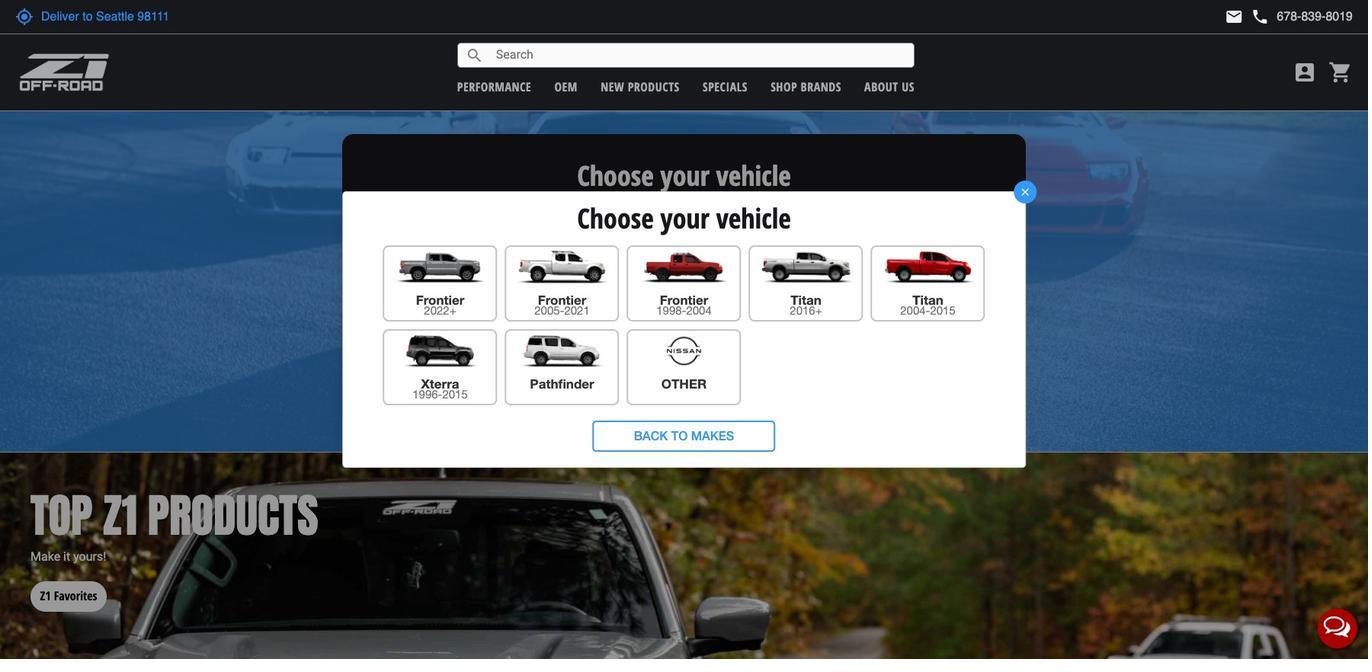 Task type: vqa. For each thing, say whether or not it's contained in the screenshot.
vehicle corresponding to Choose your vehicle
yes



Task type: locate. For each thing, give the bounding box(es) containing it.
1 vertical spatial z1
[[40, 588, 51, 605]]

my_location
[[15, 8, 34, 26]]

choose for choose your vehicle
[[577, 199, 654, 237]]

below
[[764, 191, 800, 207]]

0 vertical spatial 2015
[[930, 304, 956, 317]]

back to makes button
[[593, 420, 776, 452]]

3 frontier from the left
[[660, 292, 708, 308]]

make
[[727, 191, 760, 207]]

mail phone
[[1225, 8, 1269, 26]]

choose your vehicle get started by selecting a make below
[[568, 157, 800, 207]]

account_box
[[1293, 60, 1317, 85]]

frontier for frontier 2005-2021
[[538, 292, 586, 308]]

0 horizontal spatial a
[[683, 316, 690, 332]]

logo image for xterra
[[390, 335, 491, 368]]

logo image up the xterra
[[390, 335, 491, 368]]

0 vertical spatial choose
[[577, 157, 654, 194]]

0 horizontal spatial z1
[[40, 588, 51, 605]]

logo image
[[390, 335, 491, 368], [512, 335, 613, 368]]

2 vehicle from the top
[[716, 199, 791, 237]]

a left make
[[716, 191, 723, 207]]

0 vertical spatial z1
[[103, 481, 137, 550]]

0 horizontal spatial 2015
[[442, 388, 468, 401]]

new products link
[[601, 78, 680, 95]]

0 horizontal spatial frontier
[[416, 292, 464, 308]]

by
[[640, 191, 654, 207]]

2 choose from the top
[[577, 199, 654, 237]]

your
[[661, 157, 710, 194], [661, 199, 710, 237]]

1 horizontal spatial titan
[[913, 292, 944, 308]]

2015 inside xterra 1996-2015
[[442, 388, 468, 401]]

2004
[[686, 304, 712, 317]]

frontier 1998-2004
[[656, 292, 712, 317]]

1 vertical spatial choose
[[577, 199, 654, 237]]

phone
[[1251, 8, 1269, 26]]

shop
[[771, 78, 797, 95]]

choose inside choose your vehicle get started by selecting a make below
[[577, 157, 654, 194]]

a
[[716, 191, 723, 207], [683, 316, 690, 332]]

1 vertical spatial 2015
[[442, 388, 468, 401]]

phone link
[[1251, 8, 1353, 26]]

your for choose your vehicle get started by selecting a make below
[[661, 157, 710, 194]]

2 your from the top
[[661, 199, 710, 237]]

started
[[593, 191, 636, 207]]

your inside choose your vehicle get started by selecting a make below
[[661, 157, 710, 194]]

0 vertical spatial a
[[716, 191, 723, 207]]

1 horizontal spatial z1
[[103, 481, 137, 550]]

frontier for frontier 2022+
[[416, 292, 464, 308]]

0 vertical spatial vehicle
[[716, 157, 791, 194]]

it
[[63, 549, 70, 564]]

2015 inside the titan 2004-2015
[[930, 304, 956, 317]]

shop brands link
[[771, 78, 841, 95]]

your right by
[[661, 199, 710, 237]]

titan inside the titan 2004-2015
[[913, 292, 944, 308]]

products
[[148, 481, 318, 550]]

shop brands
[[771, 78, 841, 95]]

top z1 products make it  yours!
[[30, 481, 318, 564]]

choose
[[577, 157, 654, 194], [577, 199, 654, 237]]

vehicle inside choose your vehicle get started by selecting a make below
[[716, 157, 791, 194]]

1 horizontal spatial 2015
[[930, 304, 956, 317]]

0 horizontal spatial titan
[[791, 292, 822, 308]]

2 horizontal spatial frontier
[[660, 292, 708, 308]]

1 vertical spatial vehicle
[[716, 199, 791, 237]]

performance link
[[457, 78, 531, 95]]

top
[[30, 481, 92, 550]]

z1 motorsports logo image
[[19, 53, 109, 91]]

choose for choose your vehicle get started by selecting a make below
[[577, 157, 654, 194]]

1 titan from the left
[[791, 292, 822, 308]]

vehicle
[[716, 157, 791, 194], [716, 199, 791, 237]]

oem link
[[555, 78, 578, 95]]

account_box link
[[1289, 60, 1321, 85]]

2 frontier from the left
[[538, 292, 586, 308]]

your for choose your vehicle
[[661, 199, 710, 237]]

specials
[[703, 78, 748, 95]]

about us link
[[864, 78, 915, 95]]

1998-
[[656, 304, 686, 317]]

frontier 2005-2021
[[535, 292, 590, 317]]

specials link
[[703, 78, 748, 95]]

products
[[628, 78, 680, 95]]

2 titan from the left
[[913, 292, 944, 308]]

selecting
[[657, 191, 712, 207]]

titan
[[791, 292, 822, 308], [913, 292, 944, 308]]

z1
[[103, 481, 137, 550], [40, 588, 51, 605]]

makes
[[691, 428, 734, 443]]

frontier
[[416, 292, 464, 308], [538, 292, 586, 308], [660, 292, 708, 308]]

titan inside titan 2016+
[[791, 292, 822, 308]]

1 vertical spatial a
[[683, 316, 690, 332]]

0 vertical spatial your
[[661, 157, 710, 194]]

z1 inside top z1 products make it  yours!
[[103, 481, 137, 550]]

2015
[[930, 304, 956, 317], [442, 388, 468, 401]]

1 frontier from the left
[[416, 292, 464, 308]]

frontier inside frontier 1998-2004
[[660, 292, 708, 308]]

your up choose your vehicle
[[661, 157, 710, 194]]

2004-
[[900, 304, 930, 317]]

car?
[[694, 316, 720, 332]]

1 vehicle from the top
[[716, 157, 791, 194]]

0 horizontal spatial logo image
[[390, 335, 491, 368]]

1 choose from the top
[[577, 157, 654, 194]]

titan for titan 2016+
[[791, 292, 822, 308]]

z1 right top
[[103, 481, 137, 550]]

z1 left the "favorites"
[[40, 588, 51, 605]]

titan for titan 2004-2015
[[913, 292, 944, 308]]

1 horizontal spatial frontier
[[538, 292, 586, 308]]

back
[[634, 428, 668, 443]]

1 your from the top
[[661, 157, 710, 194]]

frontier inside 'frontier 2005-2021'
[[538, 292, 586, 308]]

1 logo image from the left
[[390, 335, 491, 368]]

2 logo image from the left
[[512, 335, 613, 368]]

1 horizontal spatial a
[[716, 191, 723, 207]]

1 vertical spatial your
[[661, 199, 710, 237]]

2015 for xterra
[[442, 388, 468, 401]]

a left car?
[[683, 316, 690, 332]]

logo image up "pathfinder"
[[512, 335, 613, 368]]

1 horizontal spatial logo image
[[512, 335, 613, 368]]



Task type: describe. For each thing, give the bounding box(es) containing it.
frontier for frontier 1998-2004
[[660, 292, 708, 308]]

2022+
[[424, 304, 456, 317]]

yours!
[[73, 549, 106, 564]]

choose your vehicle
[[577, 199, 791, 237]]

2015 for titan
[[930, 304, 956, 317]]

to
[[671, 428, 688, 443]]

2021
[[564, 304, 590, 317]]

brands
[[801, 78, 841, 95]]

oem
[[555, 78, 578, 95]]

2005-
[[535, 304, 564, 317]]

vehicle for choose your vehicle get started by selecting a make below
[[716, 157, 791, 194]]

about
[[864, 78, 898, 95]]

nissan logo emblem logo image
[[658, 335, 711, 368]]

z1 favorites link
[[30, 566, 107, 612]]

other
[[661, 376, 707, 392]]

favorites
[[54, 588, 97, 605]]

xterra 1996-2015
[[413, 376, 468, 401]]

new products
[[601, 78, 680, 95]]

mail link
[[1225, 8, 1244, 26]]

pathfinder
[[530, 376, 594, 392]]

titan 2016+
[[790, 292, 822, 317]]

mail
[[1225, 8, 1244, 26]]

search
[[466, 46, 484, 64]]

get
[[568, 191, 589, 207]]

have
[[649, 316, 680, 332]]

shopping_cart link
[[1325, 60, 1353, 85]]

a inside choose your vehicle get started by selecting a make below
[[716, 191, 723, 207]]

frontier 2022+
[[416, 292, 464, 317]]

back to makes
[[634, 428, 734, 443]]

have a car?
[[649, 316, 720, 332]]

new
[[601, 78, 624, 95]]

xterra
[[421, 376, 459, 392]]

titan 2004-2015
[[900, 292, 956, 317]]

logo image for pathfinder
[[512, 335, 613, 368]]

Search search field
[[484, 44, 914, 67]]

vehicle for choose your vehicle
[[716, 199, 791, 237]]

2016+
[[790, 304, 822, 317]]

make
[[30, 549, 60, 564]]

1996-
[[413, 388, 442, 401]]

performance
[[457, 78, 531, 95]]

about us
[[864, 78, 915, 95]]

z1 favorites
[[40, 588, 97, 605]]

shopping_cart
[[1329, 60, 1353, 85]]

top z1 products  make it  yours! image
[[0, 453, 1368, 659]]

us
[[902, 78, 915, 95]]



